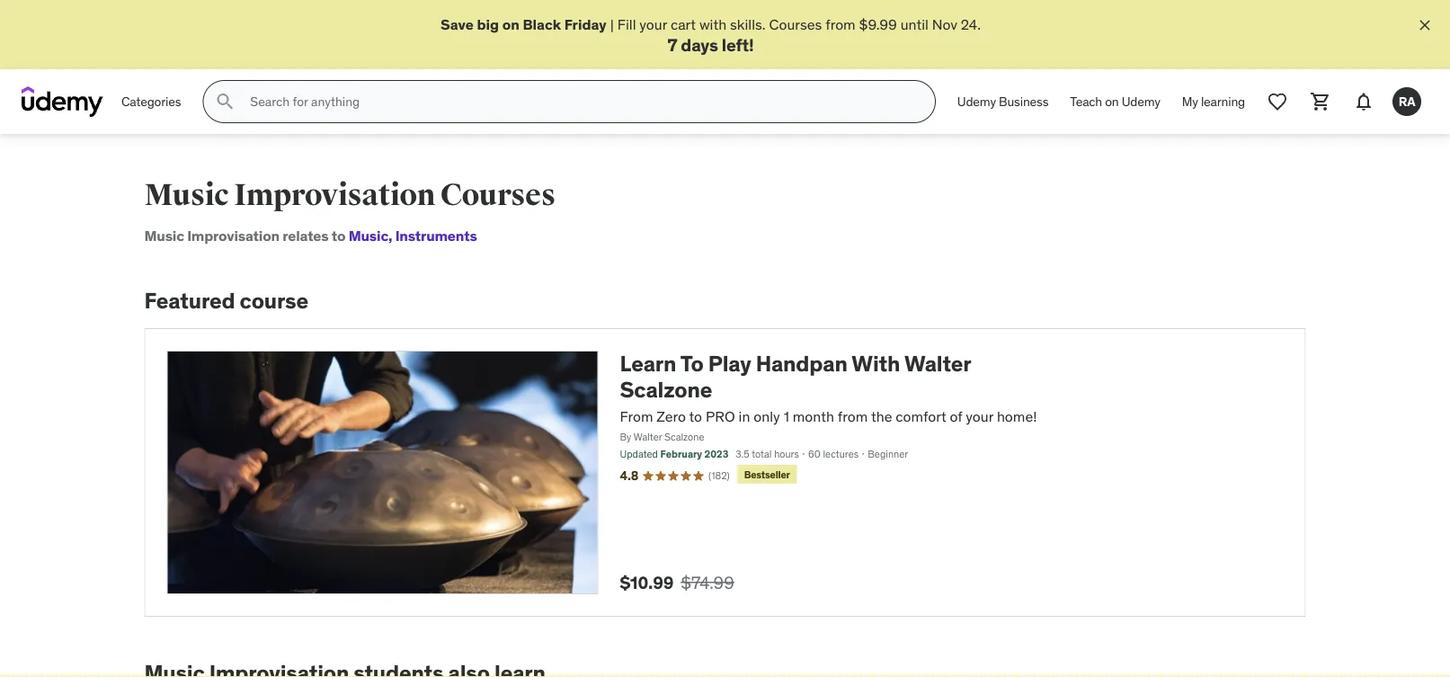 Task type: locate. For each thing, give the bounding box(es) containing it.
walter up the comfort
[[905, 350, 971, 377]]

0 vertical spatial on
[[502, 15, 520, 33]]

featured course
[[144, 287, 308, 314]]

$10.99
[[620, 572, 674, 593]]

handpan
[[756, 350, 848, 377]]

on right the teach
[[1106, 93, 1119, 110]]

1 horizontal spatial your
[[966, 407, 994, 425]]

0 horizontal spatial your
[[640, 15, 667, 33]]

play
[[708, 350, 752, 377]]

friday
[[565, 15, 607, 33]]

improvisation up the featured course
[[187, 227, 280, 245]]

0 horizontal spatial courses
[[441, 176, 556, 214]]

learn
[[620, 350, 677, 377]]

from left $9.99
[[826, 15, 856, 33]]

udemy image
[[22, 87, 103, 117]]

learn to play handpan with walter scalzone from zero to pro in only 1 month from the comfort of your home! by walter scalzone
[[620, 350, 1037, 443]]

ra
[[1399, 93, 1416, 110]]

1 horizontal spatial to
[[689, 407, 703, 425]]

courses inside save big on black friday | fill your cart with skills. courses from $9.99 until nov 24. 7 days left!
[[769, 15, 822, 33]]

teach
[[1071, 93, 1103, 110]]

udemy
[[958, 93, 996, 110], [1122, 93, 1161, 110]]

courses
[[769, 15, 822, 33], [441, 176, 556, 214]]

0 horizontal spatial walter
[[634, 431, 662, 443]]

1 vertical spatial to
[[689, 407, 703, 425]]

on
[[502, 15, 520, 33], [1106, 93, 1119, 110]]

from left 'the'
[[838, 407, 868, 425]]

to inside learn to play handpan with walter scalzone from zero to pro in only 1 month from the comfort of your home! by walter scalzone
[[689, 407, 703, 425]]

your right "fill"
[[640, 15, 667, 33]]

0 vertical spatial from
[[826, 15, 856, 33]]

1 horizontal spatial courses
[[769, 15, 822, 33]]

instruments
[[396, 227, 477, 245]]

your inside save big on black friday | fill your cart with skills. courses from $9.99 until nov 24. 7 days left!
[[640, 15, 667, 33]]

days
[[681, 34, 718, 55]]

categories button
[[111, 80, 192, 123]]

from inside save big on black friday | fill your cart with skills. courses from $9.99 until nov 24. 7 days left!
[[826, 15, 856, 33]]

course
[[240, 287, 308, 314]]

0 vertical spatial courses
[[769, 15, 822, 33]]

0 horizontal spatial on
[[502, 15, 520, 33]]

skills.
[[730, 15, 766, 33]]

|
[[610, 15, 614, 33]]

scalzone
[[620, 376, 712, 403], [665, 431, 705, 443]]

month
[[793, 407, 835, 425]]

to left music link
[[332, 227, 346, 245]]

0 horizontal spatial to
[[332, 227, 346, 245]]

1 vertical spatial your
[[966, 407, 994, 425]]

1 vertical spatial walter
[[634, 431, 662, 443]]

by
[[620, 431, 632, 443]]

to
[[681, 350, 704, 377]]

walter up updated
[[634, 431, 662, 443]]

$9.99
[[859, 15, 897, 33]]

udemy business link
[[947, 80, 1060, 123]]

courses up instruments
[[441, 176, 556, 214]]

0 vertical spatial your
[[640, 15, 667, 33]]

your
[[640, 15, 667, 33], [966, 407, 994, 425]]

improvisation up music improvisation relates to music instruments
[[234, 176, 435, 214]]

updated february 2023
[[620, 448, 729, 461]]

1 vertical spatial scalzone
[[665, 431, 705, 443]]

music for music improvisation courses
[[144, 176, 229, 214]]

ra link
[[1386, 80, 1429, 123]]

udemy left business
[[958, 93, 996, 110]]

left!
[[722, 34, 754, 55]]

wishlist image
[[1267, 91, 1289, 113]]

lectures
[[823, 448, 859, 461]]

udemy left my
[[1122, 93, 1161, 110]]

total
[[752, 448, 772, 461]]

my learning
[[1183, 93, 1246, 110]]

0 vertical spatial improvisation
[[234, 176, 435, 214]]

my learning link
[[1172, 80, 1256, 123]]

scalzone up february
[[665, 431, 705, 443]]

udemy business
[[958, 93, 1049, 110]]

shopping cart with 0 items image
[[1310, 91, 1332, 113]]

1 horizontal spatial udemy
[[1122, 93, 1161, 110]]

3.5
[[736, 448, 750, 461]]

1 horizontal spatial on
[[1106, 93, 1119, 110]]

improvisation
[[234, 176, 435, 214], [187, 227, 280, 245]]

4.8
[[620, 468, 639, 484]]

1 vertical spatial from
[[838, 407, 868, 425]]

scalzone up zero
[[620, 376, 712, 403]]

bestseller
[[744, 468, 790, 481]]

relates
[[283, 227, 329, 245]]

home!
[[997, 407, 1037, 425]]

courses right skills.
[[769, 15, 822, 33]]

1 udemy from the left
[[958, 93, 996, 110]]

0 horizontal spatial udemy
[[958, 93, 996, 110]]

from inside learn to play handpan with walter scalzone from zero to pro in only 1 month from the comfort of your home! by walter scalzone
[[838, 407, 868, 425]]

cart
[[671, 15, 696, 33]]

walter
[[905, 350, 971, 377], [634, 431, 662, 443]]

0 vertical spatial scalzone
[[620, 376, 712, 403]]

60 lectures
[[809, 448, 859, 461]]

notifications image
[[1354, 91, 1375, 113]]

music
[[144, 176, 229, 214], [144, 227, 184, 245], [349, 227, 389, 245]]

with
[[700, 15, 727, 33]]

0 vertical spatial walter
[[905, 350, 971, 377]]

to
[[332, 227, 346, 245], [689, 407, 703, 425]]

to right zero
[[689, 407, 703, 425]]

your inside learn to play handpan with walter scalzone from zero to pro in only 1 month from the comfort of your home! by walter scalzone
[[966, 407, 994, 425]]

on right big
[[502, 15, 520, 33]]

from
[[826, 15, 856, 33], [838, 407, 868, 425]]

your right of
[[966, 407, 994, 425]]

submit search image
[[214, 91, 236, 113]]

1 vertical spatial improvisation
[[187, 227, 280, 245]]



Task type: describe. For each thing, give the bounding box(es) containing it.
categories
[[121, 93, 181, 110]]

in
[[739, 407, 751, 425]]

zero
[[657, 407, 686, 425]]

nov
[[933, 15, 958, 33]]

business
[[999, 93, 1049, 110]]

hours
[[775, 448, 799, 461]]

of
[[950, 407, 963, 425]]

improvisation for courses
[[234, 176, 435, 214]]

$74.99
[[681, 572, 735, 593]]

february
[[661, 448, 703, 461]]

3.5 total hours
[[736, 448, 799, 461]]

teach on udemy
[[1071, 93, 1161, 110]]

comfort
[[896, 407, 947, 425]]

1 vertical spatial courses
[[441, 176, 556, 214]]

save big on black friday | fill your cart with skills. courses from $9.99 until nov 24. 7 days left!
[[441, 15, 981, 55]]

until
[[901, 15, 929, 33]]

instruments link
[[389, 227, 477, 245]]

$10.99 $74.99
[[620, 572, 735, 593]]

music improvisation courses
[[144, 176, 556, 214]]

teach on udemy link
[[1060, 80, 1172, 123]]

fill
[[618, 15, 636, 33]]

with
[[852, 350, 901, 377]]

from
[[620, 407, 653, 425]]

Search for anything text field
[[247, 87, 914, 117]]

1
[[784, 407, 790, 425]]

24.
[[961, 15, 981, 33]]

1 vertical spatial on
[[1106, 93, 1119, 110]]

close image
[[1417, 16, 1435, 34]]

(182)
[[709, 469, 730, 482]]

pro
[[706, 407, 736, 425]]

save
[[441, 15, 474, 33]]

featured
[[144, 287, 235, 314]]

only
[[754, 407, 781, 425]]

on inside save big on black friday | fill your cart with skills. courses from $9.99 until nov 24. 7 days left!
[[502, 15, 520, 33]]

my
[[1183, 93, 1199, 110]]

updated
[[620, 448, 658, 461]]

2 udemy from the left
[[1122, 93, 1161, 110]]

2023
[[705, 448, 729, 461]]

black
[[523, 15, 561, 33]]

the
[[871, 407, 893, 425]]

beginner
[[868, 448, 909, 461]]

0 vertical spatial to
[[332, 227, 346, 245]]

music for music improvisation relates to music instruments
[[144, 227, 184, 245]]

improvisation for relates
[[187, 227, 280, 245]]

big
[[477, 15, 499, 33]]

7
[[668, 34, 678, 55]]

learning
[[1202, 93, 1246, 110]]

60
[[809, 448, 821, 461]]

music improvisation relates to music instruments
[[144, 227, 477, 245]]

1 horizontal spatial walter
[[905, 350, 971, 377]]

music link
[[349, 227, 389, 245]]



Task type: vqa. For each thing, say whether or not it's contained in the screenshot.
plus
no



